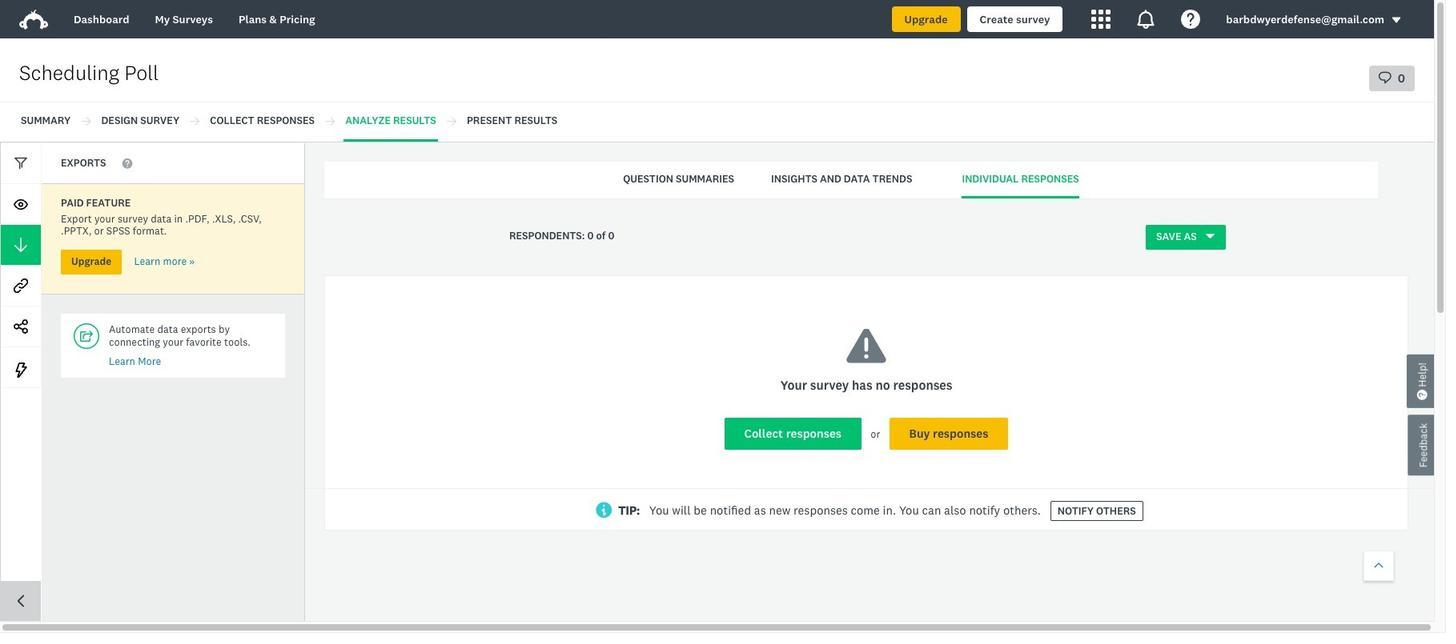 Task type: vqa. For each thing, say whether or not it's contained in the screenshot.
X icon
no



Task type: locate. For each thing, give the bounding box(es) containing it.
products icon image
[[1092, 10, 1111, 29], [1137, 10, 1156, 29]]

0 horizontal spatial products icon image
[[1092, 10, 1111, 29]]

1 horizontal spatial products icon image
[[1137, 10, 1156, 29]]

2 products icon image from the left
[[1137, 10, 1156, 29]]



Task type: describe. For each thing, give the bounding box(es) containing it.
dropdown arrow image
[[1391, 15, 1403, 26]]

1 products icon image from the left
[[1092, 10, 1111, 29]]

help icon image
[[1182, 10, 1201, 29]]

surveymonkey logo image
[[19, 10, 48, 30]]

share icon image
[[14, 320, 28, 334]]



